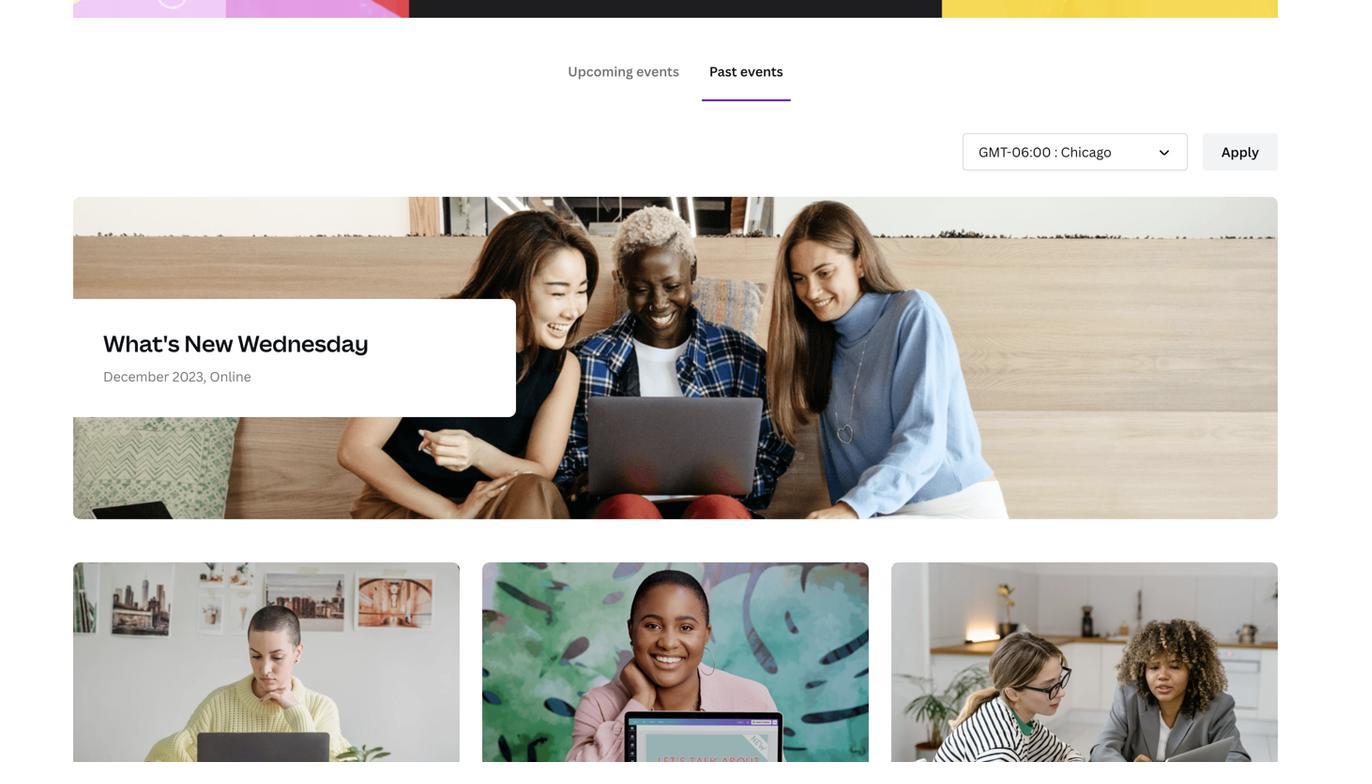 Task type: locate. For each thing, give the bounding box(es) containing it.
1 horizontal spatial events
[[740, 62, 783, 80]]

0 horizontal spatial events
[[636, 62, 679, 80]]

gmt-
[[979, 143, 1012, 161]]

events right upcoming
[[636, 62, 679, 80]]

events
[[636, 62, 679, 80], [740, 62, 783, 80]]

2023,
[[172, 368, 207, 386]]

gmt-06:00 : chicago
[[979, 143, 1112, 161]]

1 events from the left
[[636, 62, 679, 80]]

:
[[1055, 143, 1058, 161]]

upcoming events
[[568, 62, 679, 80]]

06:00
[[1012, 143, 1051, 161]]

2 events from the left
[[740, 62, 783, 80]]

events right "past"
[[740, 62, 783, 80]]



Task type: describe. For each thing, give the bounding box(es) containing it.
upcoming events link
[[568, 62, 679, 80]]

events for past events
[[740, 62, 783, 80]]

past events
[[709, 62, 783, 80]]

past
[[709, 62, 737, 80]]

what's new wednesday december 2023, online
[[103, 329, 369, 386]]

wednesday
[[238, 329, 369, 359]]

online
[[210, 368, 251, 386]]

new
[[184, 329, 233, 359]]

december
[[103, 368, 169, 386]]

what's
[[103, 329, 180, 359]]

chicago
[[1061, 143, 1112, 161]]

events for upcoming events
[[636, 62, 679, 80]]

upcoming
[[568, 62, 633, 80]]

gmt-06:00 : chicago button
[[963, 133, 1188, 171]]



Task type: vqa. For each thing, say whether or not it's contained in the screenshot.
1st EVENTS from the right
yes



